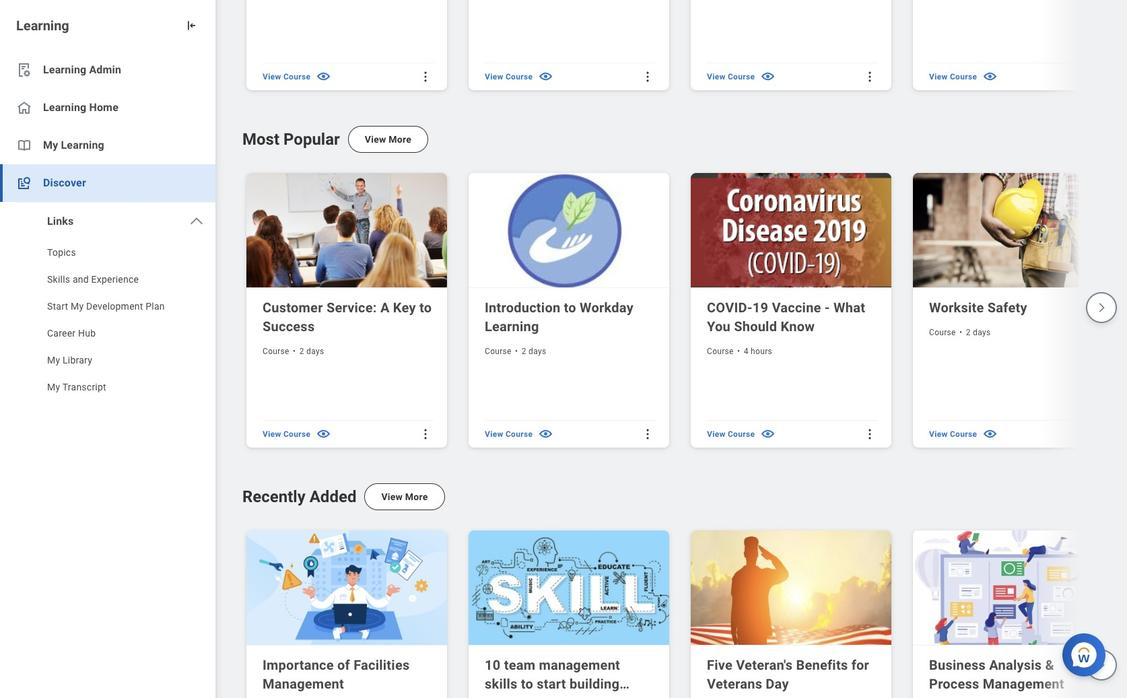 Task type: locate. For each thing, give the bounding box(es) containing it.
2 horizontal spatial 2
[[966, 328, 971, 337]]

to inside customer service: a key to success
[[419, 300, 432, 316]]

course
[[283, 72, 311, 81], [506, 72, 533, 81], [728, 72, 755, 81], [950, 72, 977, 81], [929, 328, 956, 337], [263, 347, 289, 356], [485, 347, 512, 356], [707, 347, 734, 356], [283, 429, 311, 439], [506, 429, 533, 439], [728, 429, 755, 439], [950, 429, 977, 439]]

management inside importance of facilities management
[[263, 676, 344, 692]]

0 horizontal spatial to
[[419, 300, 432, 316]]

know
[[781, 318, 815, 335]]

view more button
[[348, 126, 428, 153], [365, 483, 445, 510]]

1 horizontal spatial days
[[529, 347, 546, 356]]

&
[[1045, 657, 1054, 673]]

my library
[[47, 355, 92, 366]]

transformation import image
[[184, 19, 198, 32]]

list containing learning admin
[[0, 51, 215, 402]]

2 management from the left
[[983, 676, 1064, 692]]

1 horizontal spatial management
[[983, 676, 1064, 692]]

links
[[47, 215, 74, 228]]

five veteran's benefits for veterans day image
[[691, 531, 894, 646]]

learning for learning
[[16, 18, 69, 34]]

service:
[[326, 300, 377, 316]]

0 vertical spatial more
[[389, 134, 411, 145]]

days for customer
[[306, 347, 324, 356]]

learning down 'introduction'
[[485, 318, 539, 335]]

visible image
[[760, 69, 776, 84], [538, 426, 554, 442], [760, 426, 776, 442]]

safety
[[988, 300, 1027, 316]]

days for worksite
[[973, 328, 991, 337]]

more
[[389, 134, 411, 145], [405, 491, 428, 502]]

2 down 'introduction'
[[522, 347, 526, 356]]

importance of facilities management image
[[246, 531, 450, 646]]

start my development plan link
[[0, 294, 215, 321]]

a
[[380, 300, 390, 316]]

days for introduction
[[529, 347, 546, 356]]

skills and experience
[[47, 274, 139, 285]]

1 vertical spatial more
[[405, 491, 428, 502]]

my
[[43, 139, 58, 151], [71, 301, 84, 312], [47, 355, 60, 366], [47, 382, 60, 393]]

to left 'workday'
[[564, 300, 576, 316]]

discover link
[[0, 164, 215, 202]]

1 vertical spatial view more
[[381, 491, 428, 502]]

1 vertical spatial view more button
[[365, 483, 445, 510]]

2 horizontal spatial days
[[973, 328, 991, 337]]

0 horizontal spatial 2 days
[[299, 347, 324, 356]]

10 team management skills to start building today link
[[485, 656, 656, 698]]

to inside 10 team management skills to start building today
[[521, 676, 533, 692]]

experience
[[91, 274, 139, 285]]

skills and experience link
[[0, 267, 215, 294]]

learning up report parameter "image"
[[16, 18, 69, 34]]

worksite safety image
[[913, 173, 1116, 288]]

0 horizontal spatial 2
[[299, 347, 304, 356]]

importance of facilities management link
[[263, 656, 434, 693]]

view more button for most popular
[[348, 126, 428, 153]]

management down importance
[[263, 676, 344, 692]]

analysis
[[989, 657, 1042, 673]]

days down success
[[306, 347, 324, 356]]

related actions vertical image
[[863, 70, 877, 83], [419, 427, 432, 441], [863, 427, 877, 441]]

five
[[707, 657, 733, 673]]

visible image for introduction to workday learning
[[538, 426, 554, 442]]

popular
[[283, 130, 340, 149]]

2 horizontal spatial 2 days
[[966, 328, 991, 337]]

learning up the my learning
[[43, 101, 86, 114]]

my learning link
[[0, 127, 215, 164]]

hours
[[751, 347, 772, 356]]

my left transcript
[[47, 382, 60, 393]]

skills
[[47, 274, 70, 285]]

learning down learning home
[[61, 139, 104, 151]]

skills
[[485, 676, 517, 692]]

management down analysis
[[983, 676, 1064, 692]]

view more button for recently added
[[365, 483, 445, 510]]

for
[[851, 657, 869, 673]]

more for recently added
[[405, 491, 428, 502]]

today
[[485, 695, 519, 698]]

transcript
[[62, 382, 106, 393]]

related actions vertical image for you
[[863, 427, 877, 441]]

learning admin link
[[0, 51, 215, 89]]

my transcript
[[47, 382, 106, 393]]

covid-
[[707, 300, 753, 316]]

start
[[47, 301, 68, 312]]

team
[[504, 657, 535, 673]]

related actions vertical image
[[419, 70, 432, 83], [641, 70, 654, 83], [641, 427, 654, 441]]

process
[[929, 676, 979, 692]]

days
[[973, 328, 991, 337], [306, 347, 324, 356], [529, 347, 546, 356]]

0 horizontal spatial management
[[263, 676, 344, 692]]

1 horizontal spatial to
[[521, 676, 533, 692]]

covid-19 vaccine - what you should know image
[[691, 173, 894, 288]]

my for my transcript
[[47, 382, 60, 393]]

career
[[47, 328, 76, 339]]

my for my library
[[47, 355, 60, 366]]

my learning
[[43, 139, 104, 151]]

my left the "library"
[[47, 355, 60, 366]]

view more for added
[[381, 491, 428, 502]]

2 days down success
[[299, 347, 324, 356]]

introduction to workday learning
[[485, 300, 633, 335]]

learning left admin
[[43, 63, 86, 76]]

management
[[263, 676, 344, 692], [983, 676, 1064, 692]]

view course
[[263, 72, 311, 81], [485, 72, 533, 81], [707, 72, 755, 81], [929, 72, 977, 81], [263, 429, 311, 439], [485, 429, 533, 439], [707, 429, 755, 439], [929, 429, 977, 439]]

2 horizontal spatial to
[[564, 300, 576, 316]]

2 days down introduction to workday learning
[[522, 347, 546, 356]]

0 vertical spatial view more button
[[348, 126, 428, 153]]

days down worksite safety
[[973, 328, 991, 337]]

home image
[[16, 100, 32, 116]]

customer service: a key to success link
[[263, 298, 434, 336]]

topics link
[[0, 240, 215, 267]]

days down introduction to workday learning
[[529, 347, 546, 356]]

customer service: a key to success image
[[246, 173, 450, 288]]

0 vertical spatial view more
[[365, 134, 411, 145]]

1 management from the left
[[263, 676, 344, 692]]

to right key
[[419, 300, 432, 316]]

hub
[[78, 328, 96, 339]]

2 down success
[[299, 347, 304, 356]]

day
[[766, 676, 789, 692]]

0 horizontal spatial days
[[306, 347, 324, 356]]

1 horizontal spatial 2
[[522, 347, 526, 356]]

covid-19 vaccine - what you should know link
[[707, 298, 878, 336]]

view
[[263, 72, 281, 81], [485, 72, 503, 81], [707, 72, 726, 81], [929, 72, 948, 81], [365, 134, 386, 145], [263, 429, 281, 439], [485, 429, 503, 439], [707, 429, 726, 439], [929, 429, 948, 439], [381, 491, 403, 502]]

business analysis & process management link
[[929, 656, 1100, 693]]

my right start
[[71, 301, 84, 312]]

learning
[[16, 18, 69, 34], [43, 63, 86, 76], [43, 101, 86, 114], [61, 139, 104, 151], [485, 318, 539, 335]]

learning for learning home
[[43, 101, 86, 114]]

to down team
[[521, 676, 533, 692]]

building
[[570, 676, 620, 692]]

list
[[242, 0, 1127, 94], [0, 51, 215, 402], [242, 169, 1127, 451], [0, 240, 215, 402], [242, 527, 1127, 698]]

view more
[[365, 134, 411, 145], [381, 491, 428, 502]]

to
[[419, 300, 432, 316], [564, 300, 576, 316], [521, 676, 533, 692]]

to inside introduction to workday learning
[[564, 300, 576, 316]]

visible image
[[316, 69, 331, 84], [538, 69, 554, 84], [982, 69, 998, 84], [316, 426, 331, 442], [982, 426, 998, 442]]

success
[[263, 318, 315, 335]]

career hub link
[[0, 321, 215, 348]]

2 days
[[966, 328, 991, 337], [299, 347, 324, 356], [522, 347, 546, 356]]

2 days down worksite safety
[[966, 328, 991, 337]]

1 horizontal spatial 2 days
[[522, 347, 546, 356]]

my right book open icon
[[43, 139, 58, 151]]

related actions vertical image for to
[[419, 427, 432, 441]]

facilities
[[354, 657, 410, 673]]

list containing topics
[[0, 240, 215, 402]]

you
[[707, 318, 730, 335]]

more for most popular
[[389, 134, 411, 145]]

management inside "business analysis & process management"
[[983, 676, 1064, 692]]

2 down worksite safety
[[966, 328, 971, 337]]



Task type: vqa. For each thing, say whether or not it's contained in the screenshot.
Photo
no



Task type: describe. For each thing, give the bounding box(es) containing it.
recently
[[242, 487, 305, 506]]

and
[[73, 274, 89, 285]]

2 days for customer
[[299, 347, 324, 356]]

library
[[63, 355, 92, 366]]

admin
[[89, 63, 121, 76]]

2 days for introduction
[[522, 347, 546, 356]]

2 for worksite
[[966, 328, 971, 337]]

career hub
[[47, 328, 96, 339]]

importance of facilities management
[[263, 657, 410, 692]]

veteran's
[[736, 657, 793, 673]]

chevron up image
[[189, 213, 205, 230]]

customer
[[263, 300, 323, 316]]

start my development plan
[[47, 301, 165, 312]]

learning for learning admin
[[43, 63, 86, 76]]

4 hours
[[744, 347, 772, 356]]

10 team management skills to start building today image
[[469, 531, 672, 646]]

introduction
[[485, 300, 560, 316]]

most popular
[[242, 130, 340, 149]]

learning home
[[43, 101, 118, 114]]

list containing importance of facilities management
[[242, 527, 1127, 698]]

what
[[834, 300, 865, 316]]

start
[[537, 676, 566, 692]]

customer service: a key to success
[[263, 300, 432, 335]]

to for a
[[419, 300, 432, 316]]

19 vaccine
[[753, 300, 821, 316]]

most
[[242, 130, 279, 149]]

covid-19 vaccine - what you should know
[[707, 300, 865, 335]]

five veteran's benefits for veterans day link
[[707, 656, 878, 693]]

importance
[[263, 657, 334, 673]]

five veteran's benefits for veterans day
[[707, 657, 869, 692]]

visible image for covid-19 vaccine - what you should know
[[760, 426, 776, 442]]

learning admin
[[43, 63, 121, 76]]

10 team management skills to start building today
[[485, 657, 620, 698]]

business analysis & process management image
[[913, 531, 1116, 646]]

veterans
[[707, 676, 762, 692]]

list containing view course
[[242, 0, 1127, 94]]

chevron right image
[[1095, 659, 1108, 671]]

worksite safety
[[929, 300, 1027, 316]]

-
[[825, 300, 830, 316]]

2 for introduction
[[522, 347, 526, 356]]

business
[[929, 657, 986, 673]]

chevron right image
[[1095, 302, 1108, 314]]

discover
[[43, 176, 86, 189]]

workday
[[580, 300, 633, 316]]

view more for popular
[[365, 134, 411, 145]]

introduction to workday learning link
[[485, 298, 656, 336]]

development
[[86, 301, 143, 312]]

links button
[[0, 203, 215, 240]]

added
[[310, 487, 356, 506]]

management
[[539, 657, 620, 673]]

worksite
[[929, 300, 984, 316]]

10
[[485, 657, 501, 673]]

introduction to workday learning image
[[469, 173, 672, 288]]

book open image
[[16, 137, 32, 154]]

should
[[734, 318, 777, 335]]

2 for customer
[[299, 347, 304, 356]]

worksite safety link
[[929, 298, 1100, 317]]

learning home link
[[0, 89, 215, 127]]

of
[[337, 657, 350, 673]]

my for my learning
[[43, 139, 58, 151]]

my transcript link
[[0, 375, 215, 402]]

benefits
[[796, 657, 848, 673]]

recently added
[[242, 487, 356, 506]]

list containing customer service: a key to success
[[242, 169, 1127, 451]]

topics
[[47, 247, 76, 258]]

2 days for worksite
[[966, 328, 991, 337]]

home
[[89, 101, 118, 114]]

plan
[[146, 301, 165, 312]]

to for management
[[521, 676, 533, 692]]

business analysis & process management
[[929, 657, 1064, 692]]

key
[[393, 300, 416, 316]]

report parameter image
[[16, 62, 32, 78]]

4
[[744, 347, 749, 356]]

learning inside introduction to workday learning
[[485, 318, 539, 335]]

my library link
[[0, 348, 215, 375]]



